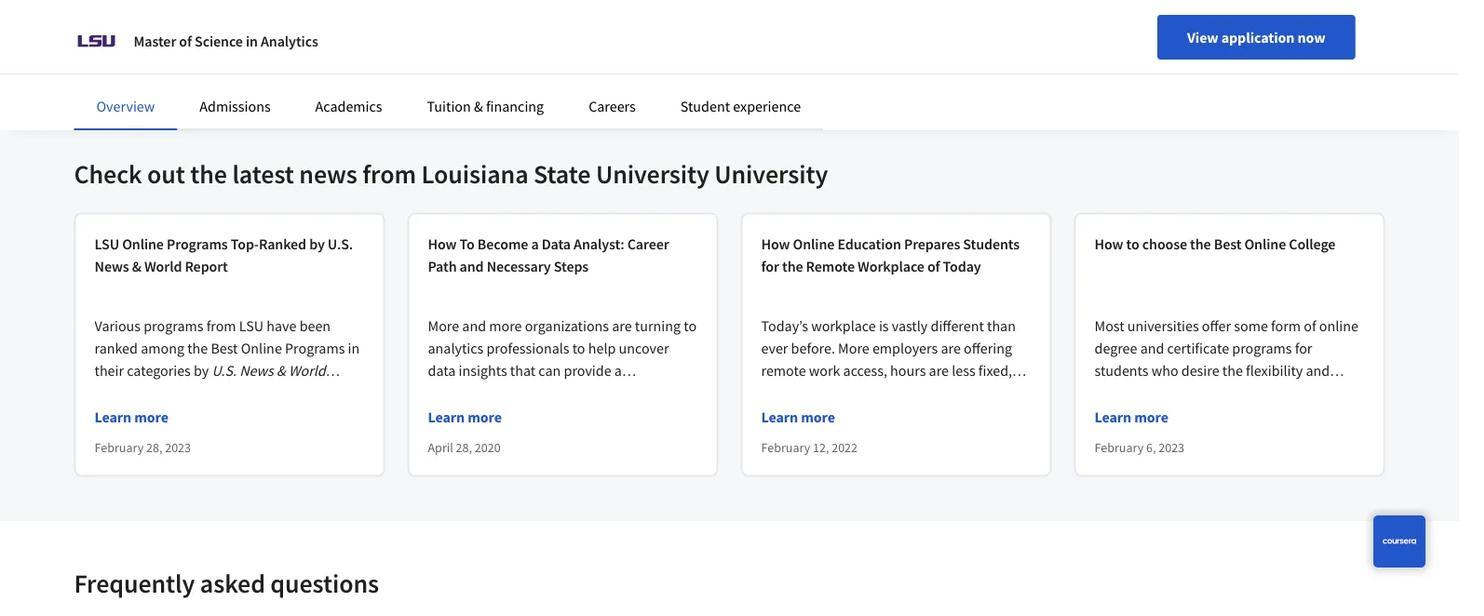 Task type: locate. For each thing, give the bounding box(es) containing it.
workplace
[[858, 257, 925, 276]]

1 horizontal spatial 28,
[[456, 439, 472, 456]]

1 horizontal spatial report
[[185, 257, 228, 276]]

1 february from the left
[[95, 439, 144, 456]]

you.
[[1310, 451, 1336, 470]]

u.s.
[[328, 235, 353, 254], [212, 362, 237, 380]]

2023 for desire
[[1159, 439, 1185, 456]]

best
[[1260, 451, 1286, 470]]

2 vertical spatial to
[[1325, 429, 1338, 447]]

1 how from the left
[[428, 235, 457, 254]]

of down who
[[1176, 384, 1188, 403]]

2 more from the left
[[468, 408, 502, 427]]

1 vertical spatial online
[[1095, 429, 1134, 447]]

from right "news"
[[363, 157, 416, 190]]

february down their
[[95, 439, 144, 456]]

learn more link up february 28, 2023
[[95, 408, 168, 427]]

to inside today's workplace is vastly different than ever before. more employers are offering remote work access, hours are less fixed, and teams must learn to communicate with members from across the world. the way we work is changing, and flexibility is key.
[[899, 384, 911, 403]]

more up "2020"
[[468, 408, 502, 427]]

more up college at the right bottom of the page
[[1135, 408, 1169, 427]]

0 vertical spatial lsu
[[95, 235, 119, 254]]

of down prepares
[[928, 257, 940, 276]]

2023
[[165, 439, 191, 456], [1159, 439, 1185, 456]]

admissions
[[200, 97, 271, 115]]

more for remote
[[801, 408, 835, 427]]

1 more from the left
[[134, 408, 168, 427]]

1 horizontal spatial how
[[761, 235, 790, 254]]

0 horizontal spatial how
[[428, 235, 457, 254]]

u.s. inside lsu online programs top-ranked by u.s. news & world report
[[328, 235, 353, 254]]

1 horizontal spatial in
[[348, 339, 360, 358]]

for left remote
[[761, 257, 779, 276]]

0 horizontal spatial best
[[211, 339, 238, 358]]

learn up february 28, 2023
[[95, 408, 131, 427]]

which
[[1162, 451, 1200, 470]]

and down to
[[460, 257, 484, 276]]

0 horizontal spatial &
[[132, 257, 141, 276]]

1 horizontal spatial programs
[[1232, 339, 1292, 358]]

how up path
[[428, 235, 457, 254]]

1 vertical spatial world
[[289, 362, 326, 380]]

by right the ranked
[[309, 235, 325, 254]]

learn more up february 28, 2023
[[95, 408, 168, 427]]

some
[[1234, 317, 1268, 336]]

world down been at bottom left
[[289, 362, 326, 380]]

1 vertical spatial programs
[[1232, 339, 1292, 358]]

is left the key.
[[981, 429, 991, 447]]

data
[[542, 235, 571, 254]]

0 horizontal spatial to
[[899, 384, 911, 403]]

best right choose
[[1214, 235, 1242, 254]]

1 vertical spatial for
[[1295, 339, 1313, 358]]

2 february from the left
[[761, 439, 810, 456]]

to left choose
[[1127, 235, 1140, 254]]

2022
[[832, 439, 858, 456]]

lsu online programs top-ranked by u.s. news & world report
[[95, 235, 353, 276]]

0 horizontal spatial university
[[596, 157, 709, 190]]

are left less
[[929, 362, 949, 380]]

how for how online education prepares students for the remote workplace of today
[[761, 235, 790, 254]]

1 horizontal spatial february
[[761, 439, 810, 456]]

1 28, from the left
[[146, 439, 162, 456]]

learn for news
[[95, 408, 131, 427]]

1 horizontal spatial programs
[[285, 339, 345, 358]]

the inside various programs from lsu have been ranked among the best online programs in their categories by
[[187, 339, 208, 358]]

with
[[1003, 384, 1030, 403]]

february for today's workplace is vastly different than ever before. more employers are offering remote work access, hours are less fixed, and teams must learn to communicate with members from across the world. the way we work is changing, and flexibility is key.
[[761, 439, 810, 456]]

0 horizontal spatial february
[[95, 439, 144, 456]]

how for how to become a data analyst: career path and necessary steps
[[428, 235, 457, 254]]

best up u.s. news & world report on the bottom of page
[[211, 339, 238, 358]]

from inside today's workplace is vastly different than ever before. more employers are offering remote work access, hours are less fixed, and teams must learn to communicate with members from across the world. the way we work is changing, and flexibility is key.
[[823, 406, 853, 425]]

1 vertical spatial best
[[211, 339, 238, 358]]

in
[[246, 32, 258, 50], [348, 339, 360, 358]]

learn more down teams
[[761, 408, 835, 427]]

who
[[1152, 362, 1179, 380]]

0 vertical spatial report
[[185, 257, 228, 276]]

0 vertical spatial programs
[[144, 317, 203, 336]]

online down 'out' on the top of page
[[122, 235, 164, 254]]

before.
[[791, 339, 835, 358]]

u.s. news & world report
[[95, 362, 326, 403]]

application
[[1222, 28, 1295, 47]]

for down form
[[1295, 339, 1313, 358]]

more down teams
[[801, 408, 835, 427]]

1 vertical spatial u.s.
[[212, 362, 237, 380]]

how up today's
[[761, 235, 790, 254]]

1 horizontal spatial news
[[240, 362, 274, 380]]

0 horizontal spatial world
[[144, 257, 182, 276]]

work down 'members'
[[782, 429, 814, 447]]

convenience
[[1095, 384, 1173, 403]]

variety
[[1295, 406, 1337, 425]]

2 horizontal spatial how
[[1095, 235, 1124, 254]]

learn more link for path
[[428, 408, 502, 427]]

2 horizontal spatial &
[[474, 97, 483, 115]]

1 learn more link from the left
[[95, 408, 168, 427]]

3 learn more link from the left
[[761, 408, 835, 427]]

programs up among
[[144, 317, 203, 336]]

how inside how online education prepares students for the remote workplace of today
[[761, 235, 790, 254]]

1 vertical spatial in
[[348, 339, 360, 358]]

0 horizontal spatial flexibility
[[921, 429, 978, 447]]

1 horizontal spatial world
[[289, 362, 326, 380]]

world up among
[[144, 257, 182, 276]]

analyst:
[[574, 235, 625, 254]]

2023 down u.s. news & world report on the bottom of page
[[165, 439, 191, 456]]

the left world.
[[899, 406, 920, 425]]

2 vertical spatial &
[[277, 362, 286, 380]]

from up u.s. news & world report on the bottom of page
[[206, 317, 236, 336]]

less
[[952, 362, 976, 380]]

1 horizontal spatial by
[[309, 235, 325, 254]]

0 horizontal spatial news
[[95, 257, 129, 276]]

for down hard
[[1289, 451, 1307, 470]]

university
[[596, 157, 709, 190], [715, 157, 828, 190]]

0 horizontal spatial 2023
[[165, 439, 191, 456]]

2 university from the left
[[715, 157, 828, 190]]

february down this
[[1095, 439, 1144, 456]]

learn down convenience
[[1095, 408, 1132, 427]]

1 vertical spatial to
[[899, 384, 911, 403]]

1 vertical spatial by
[[194, 362, 209, 380]]

0 horizontal spatial programs
[[167, 235, 228, 254]]

how
[[428, 235, 457, 254], [761, 235, 790, 254], [1095, 235, 1124, 254]]

1 horizontal spatial &
[[277, 362, 286, 380]]

of right master
[[179, 32, 192, 50]]

3 learn from the left
[[761, 408, 798, 427]]

& inside u.s. news & world report
[[277, 362, 286, 380]]

0 vertical spatial in
[[246, 32, 258, 50]]

form
[[1271, 317, 1301, 336]]

3 february from the left
[[1095, 439, 1144, 456]]

& up various
[[132, 257, 141, 276]]

news
[[95, 257, 129, 276], [240, 362, 274, 380]]

0 vertical spatial u.s.
[[328, 235, 353, 254]]

2023 right "6,"
[[1159, 439, 1185, 456]]

1 horizontal spatial online
[[1319, 317, 1359, 336]]

how inside how to become a data analyst: career path and necessary steps
[[428, 235, 457, 254]]

1 vertical spatial flexibility
[[921, 429, 978, 447]]

28, right april
[[456, 439, 472, 456]]

u.s. right the ranked
[[328, 235, 353, 254]]

workplace
[[811, 317, 876, 336]]

1 vertical spatial report
[[95, 384, 137, 403]]

from down must on the right of page
[[823, 406, 853, 425]]

2020
[[475, 439, 501, 456]]

changing,
[[830, 429, 891, 447]]

how to become a data analyst: career path and necessary steps
[[428, 235, 669, 276]]

a
[[531, 235, 539, 254]]

can
[[1249, 429, 1272, 447]]

1 learn more from the left
[[95, 408, 168, 427]]

0 vertical spatial to
[[1127, 235, 1140, 254]]

learn up we
[[761, 408, 798, 427]]

u.s. right categories
[[212, 362, 237, 380]]

to
[[1127, 235, 1140, 254], [899, 384, 911, 403], [1325, 429, 1338, 447]]

3 how from the left
[[1095, 235, 1124, 254]]

is left vastly
[[879, 317, 889, 336]]

learn more for remote
[[761, 408, 835, 427]]

news down have
[[240, 362, 274, 380]]

flexibility down world.
[[921, 429, 978, 447]]

flexibility up learning.
[[1246, 362, 1303, 380]]

and right large
[[1170, 406, 1194, 425]]

to down the hours at the bottom right of page
[[899, 384, 911, 403]]

by inside lsu online programs top-ranked by u.s. news & world report
[[309, 235, 325, 254]]

1 horizontal spatial lsu
[[239, 317, 264, 336]]

from inside various programs from lsu have been ranked among the best online programs in their categories by
[[206, 317, 236, 336]]

programs down been at bottom left
[[285, 339, 345, 358]]

28, down categories
[[146, 439, 162, 456]]

0 vertical spatial news
[[95, 257, 129, 276]]

the right choose
[[1190, 235, 1211, 254]]

vastly
[[892, 317, 928, 336]]

3 more from the left
[[801, 408, 835, 427]]

more for path
[[468, 408, 502, 427]]

1 2023 from the left
[[165, 439, 191, 456]]

frequently
[[74, 567, 195, 600]]

0 horizontal spatial from
[[206, 317, 236, 336]]

online down this
[[1095, 429, 1134, 447]]

0 vertical spatial programs
[[167, 235, 228, 254]]

because
[[1304, 384, 1356, 403]]

1 learn from the left
[[95, 408, 131, 427]]

2 learn more from the left
[[428, 408, 502, 427]]

learn
[[95, 408, 131, 427], [428, 408, 465, 427], [761, 408, 798, 427], [1095, 408, 1132, 427]]

and
[[460, 257, 484, 276], [1141, 339, 1165, 358], [1306, 362, 1330, 380], [761, 384, 785, 403], [1170, 406, 1194, 425], [894, 429, 918, 447]]

online down have
[[241, 339, 282, 358]]

0 vertical spatial flexibility
[[1246, 362, 1303, 380]]

online up remote
[[793, 235, 835, 254]]

today's
[[761, 317, 808, 336]]

overview link
[[96, 97, 155, 115]]

1 vertical spatial programs
[[285, 339, 345, 358]]

0 horizontal spatial online
[[1095, 429, 1134, 447]]

1 vertical spatial news
[[240, 362, 274, 380]]

february down 'members'
[[761, 439, 810, 456]]

more
[[134, 408, 168, 427], [468, 408, 502, 427], [801, 408, 835, 427], [1135, 408, 1169, 427]]

key.
[[993, 429, 1018, 447]]

university up career
[[596, 157, 709, 190]]

of
[[179, 32, 192, 50], [928, 257, 940, 276], [1304, 317, 1317, 336], [1176, 384, 1188, 403], [1095, 406, 1107, 425], [1340, 406, 1353, 425]]

2 how from the left
[[761, 235, 790, 254]]

& down have
[[277, 362, 286, 380]]

online
[[1319, 317, 1359, 336], [1095, 429, 1134, 447]]

0 horizontal spatial programs
[[144, 317, 203, 336]]

of left this
[[1095, 406, 1107, 425]]

flexibility
[[1246, 362, 1303, 380], [921, 429, 978, 447]]

learn more link up april 28, 2020
[[428, 408, 502, 427]]

0 horizontal spatial u.s.
[[212, 362, 237, 380]]

university down experience
[[715, 157, 828, 190]]

education
[[838, 235, 901, 254]]

0 horizontal spatial 28,
[[146, 439, 162, 456]]

the up distance
[[1223, 362, 1243, 380]]

report
[[185, 257, 228, 276], [95, 384, 137, 403]]

0 horizontal spatial in
[[246, 32, 258, 50]]

2 learn from the left
[[428, 408, 465, 427]]

from
[[363, 157, 416, 190], [206, 317, 236, 336], [823, 406, 853, 425]]

1 vertical spatial lsu
[[239, 317, 264, 336]]

2 learn more link from the left
[[428, 408, 502, 427]]

than
[[987, 317, 1016, 336]]

how left choose
[[1095, 235, 1124, 254]]

financing
[[486, 97, 544, 115]]

learn more link down convenience
[[1095, 408, 1169, 427]]

0 vertical spatial online
[[1319, 317, 1359, 336]]

2 vertical spatial from
[[823, 406, 853, 425]]

to right hard
[[1325, 429, 1338, 447]]

news up various
[[95, 257, 129, 276]]

& right the tuition
[[474, 97, 483, 115]]

various
[[95, 317, 141, 336]]

3 learn more from the left
[[761, 408, 835, 427]]

1 horizontal spatial from
[[363, 157, 416, 190]]

28, for &
[[146, 439, 162, 456]]

tuition & financing
[[427, 97, 544, 115]]

2 28, from the left
[[456, 439, 472, 456]]

4 learn from the left
[[1095, 408, 1132, 427]]

more up february 28, 2023
[[134, 408, 168, 427]]

lsu left have
[[239, 317, 264, 336]]

large
[[1136, 406, 1167, 425]]

view
[[1188, 28, 1219, 47]]

lsu down check
[[95, 235, 119, 254]]

the inside how online education prepares students for the remote workplace of today
[[782, 257, 803, 276]]

in inside various programs from lsu have been ranked among the best online programs in their categories by
[[348, 339, 360, 358]]

1 horizontal spatial university
[[715, 157, 828, 190]]

february for most universities offer some form of online degree and certificate programs for students who desire the flexibility and convenience of distance learning. because of this large and ever-increasing variety of online college choices, it can be hard to determine which school is best for you.
[[1095, 439, 1144, 456]]

2 2023 from the left
[[1159, 439, 1185, 456]]

learn more down convenience
[[1095, 408, 1169, 427]]

0 vertical spatial by
[[309, 235, 325, 254]]

online right form
[[1319, 317, 1359, 336]]

1 vertical spatial &
[[132, 257, 141, 276]]

report up various programs from lsu have been ranked among the best online programs in their categories by
[[185, 257, 228, 276]]

learn
[[864, 384, 896, 403]]

programs
[[144, 317, 203, 336], [1232, 339, 1292, 358]]

are down different
[[941, 339, 961, 358]]

is
[[879, 317, 889, 336], [817, 429, 827, 447], [981, 429, 991, 447], [1247, 451, 1257, 470]]

&
[[474, 97, 483, 115], [132, 257, 141, 276], [277, 362, 286, 380]]

world inside lsu online programs top-ranked by u.s. news & world report
[[144, 257, 182, 276]]

programs down 'some'
[[1232, 339, 1292, 358]]

by right categories
[[194, 362, 209, 380]]

learn more link down teams
[[761, 408, 835, 427]]

the left remote
[[782, 257, 803, 276]]

0 horizontal spatial lsu
[[95, 235, 119, 254]]

2 horizontal spatial to
[[1325, 429, 1338, 447]]

february 28, 2023
[[95, 439, 191, 456]]

prepares
[[904, 235, 960, 254]]

for inside how online education prepares students for the remote workplace of today
[[761, 257, 779, 276]]

is left the best
[[1247, 451, 1257, 470]]

2 horizontal spatial february
[[1095, 439, 1144, 456]]

remote
[[761, 362, 806, 380]]

0 horizontal spatial report
[[95, 384, 137, 403]]

0 vertical spatial &
[[474, 97, 483, 115]]

1 horizontal spatial best
[[1214, 235, 1242, 254]]

programs
[[167, 235, 228, 254], [285, 339, 345, 358]]

necessary
[[487, 257, 551, 276]]

learn for remote
[[761, 408, 798, 427]]

0 vertical spatial best
[[1214, 235, 1242, 254]]

students
[[963, 235, 1020, 254]]

it
[[1238, 429, 1246, 447]]

0 vertical spatial world
[[144, 257, 182, 276]]

increasing
[[1228, 406, 1292, 425]]

programs left top-
[[167, 235, 228, 254]]

1 vertical spatial from
[[206, 317, 236, 336]]

0 vertical spatial from
[[363, 157, 416, 190]]

learn up april
[[428, 408, 465, 427]]

4 learn more link from the left
[[1095, 408, 1169, 427]]

0 horizontal spatial by
[[194, 362, 209, 380]]

2 horizontal spatial from
[[823, 406, 853, 425]]

louisiana
[[421, 157, 529, 190]]

student experience
[[681, 97, 801, 115]]

0 vertical spatial for
[[761, 257, 779, 276]]

1 horizontal spatial flexibility
[[1246, 362, 1303, 380]]

1 horizontal spatial u.s.
[[328, 235, 353, 254]]

report down their
[[95, 384, 137, 403]]

1 horizontal spatial 2023
[[1159, 439, 1185, 456]]

work down before.
[[809, 362, 840, 380]]

learn more up april 28, 2020
[[428, 408, 502, 427]]

the right among
[[187, 339, 208, 358]]



Task type: describe. For each thing, give the bounding box(es) containing it.
universities
[[1128, 317, 1199, 336]]

members
[[761, 406, 820, 425]]

frequently asked questions
[[74, 567, 379, 600]]

more
[[838, 339, 870, 358]]

news inside lsu online programs top-ranked by u.s. news & world report
[[95, 257, 129, 276]]

flexibility inside most universities offer some form of online degree and certificate programs for students who desire the flexibility and convenience of distance learning. because of this large and ever-increasing variety of online college choices, it can be hard to determine which school is best for you.
[[1246, 362, 1303, 380]]

by inside various programs from lsu have been ranked among the best online programs in their categories by
[[194, 362, 209, 380]]

now
[[1298, 28, 1326, 47]]

academics link
[[315, 97, 382, 115]]

choices,
[[1184, 429, 1235, 447]]

master
[[134, 32, 176, 50]]

and down the universities
[[1141, 339, 1165, 358]]

ever
[[761, 339, 788, 358]]

tuition & financing link
[[427, 97, 544, 115]]

among
[[141, 339, 184, 358]]

careers link
[[589, 97, 636, 115]]

april 28, 2020
[[428, 439, 501, 456]]

28, for and
[[456, 439, 472, 456]]

must
[[829, 384, 861, 403]]

of right form
[[1304, 317, 1317, 336]]

programs inside most universities offer some form of online degree and certificate programs for students who desire the flexibility and convenience of distance learning. because of this large and ever-increasing variety of online college choices, it can be hard to determine which school is best for you.
[[1232, 339, 1292, 358]]

been
[[300, 317, 331, 336]]

students
[[1095, 362, 1149, 380]]

offering
[[964, 339, 1012, 358]]

analytics
[[261, 32, 318, 50]]

is inside most universities offer some form of online degree and certificate programs for students who desire the flexibility and convenience of distance learning. because of this large and ever-increasing variety of online college choices, it can be hard to determine which school is best for you.
[[1247, 451, 1257, 470]]

world.
[[923, 406, 962, 425]]

offer
[[1202, 317, 1231, 336]]

view application now button
[[1158, 15, 1356, 60]]

2 vertical spatial for
[[1289, 451, 1307, 470]]

latest
[[232, 157, 294, 190]]

online inside lsu online programs top-ranked by u.s. news & world report
[[122, 235, 164, 254]]

be
[[1274, 429, 1290, 447]]

overview
[[96, 97, 155, 115]]

12,
[[813, 439, 829, 456]]

we
[[761, 429, 779, 447]]

1 vertical spatial are
[[929, 362, 949, 380]]

path
[[428, 257, 457, 276]]

college
[[1289, 235, 1336, 254]]

more for news
[[134, 408, 168, 427]]

programs inside various programs from lsu have been ranked among the best online programs in their categories by
[[144, 317, 203, 336]]

& inside lsu online programs top-ranked by u.s. news & world report
[[132, 257, 141, 276]]

today's workplace is vastly different than ever before. more employers are offering remote work access, hours are less fixed, and teams must learn to communicate with members from across the world. the way we work is changing, and flexibility is key.
[[761, 317, 1030, 447]]

their
[[95, 362, 124, 380]]

and inside how to become a data analyst: career path and necessary steps
[[460, 257, 484, 276]]

today
[[943, 257, 981, 276]]

top-
[[231, 235, 259, 254]]

the inside most universities offer some form of online degree and certificate programs for students who desire the flexibility and convenience of distance learning. because of this large and ever-increasing variety of online college choices, it can be hard to determine which school is best for you.
[[1223, 362, 1243, 380]]

news
[[299, 157, 357, 190]]

fixed,
[[979, 362, 1012, 380]]

most universities offer some form of online degree and certificate programs for students who desire the flexibility and convenience of distance learning. because of this large and ever-increasing variety of online college choices, it can be hard to determine which school is best for you.
[[1095, 317, 1359, 470]]

how to choose the best online college
[[1095, 235, 1336, 254]]

2023 for categories
[[165, 439, 191, 456]]

report inside lsu online programs top-ranked by u.s. news & world report
[[185, 257, 228, 276]]

of down because
[[1340, 406, 1353, 425]]

most
[[1095, 317, 1125, 336]]

the inside today's workplace is vastly different than ever before. more employers are offering remote work access, hours are less fixed, and teams must learn to communicate with members from across the world. the way we work is changing, and flexibility is key.
[[899, 406, 920, 425]]

this
[[1110, 406, 1133, 425]]

questions
[[270, 567, 379, 600]]

hours
[[890, 362, 926, 380]]

online inside how online education prepares students for the remote workplace of today
[[793, 235, 835, 254]]

different
[[931, 317, 984, 336]]

of inside how online education prepares students for the remote workplace of today
[[928, 257, 940, 276]]

view application now
[[1188, 28, 1326, 47]]

and up because
[[1306, 362, 1330, 380]]

lsu inside lsu online programs top-ranked by u.s. news & world report
[[95, 235, 119, 254]]

desire
[[1182, 362, 1220, 380]]

determine
[[1095, 451, 1159, 470]]

programs inside various programs from lsu have been ranked among the best online programs in their categories by
[[285, 339, 345, 358]]

and down across
[[894, 429, 918, 447]]

1 university from the left
[[596, 157, 709, 190]]

flexibility inside today's workplace is vastly different than ever before. more employers are offering remote work access, hours are less fixed, and teams must learn to communicate with members from across the world. the way we work is changing, and flexibility is key.
[[921, 429, 978, 447]]

online inside various programs from lsu have been ranked among the best online programs in their categories by
[[241, 339, 282, 358]]

how for how to choose the best online college
[[1095, 235, 1124, 254]]

have
[[267, 317, 297, 336]]

report inside u.s. news & world report
[[95, 384, 137, 403]]

check
[[74, 157, 142, 190]]

learn for path
[[428, 408, 465, 427]]

career
[[627, 235, 669, 254]]

science
[[195, 32, 243, 50]]

tuition
[[427, 97, 471, 115]]

news inside u.s. news & world report
[[240, 362, 274, 380]]

ranked
[[95, 339, 138, 358]]

the
[[965, 406, 989, 425]]

is left 2022
[[817, 429, 827, 447]]

categories
[[127, 362, 191, 380]]

student
[[681, 97, 730, 115]]

louisiana state university logo image
[[74, 19, 119, 63]]

admissions link
[[200, 97, 271, 115]]

learn more link for news
[[95, 408, 168, 427]]

across
[[856, 406, 896, 425]]

remote
[[806, 257, 855, 276]]

world inside u.s. news & world report
[[289, 362, 326, 380]]

0 vertical spatial are
[[941, 339, 961, 358]]

hard
[[1293, 429, 1322, 447]]

way
[[992, 406, 1017, 425]]

0 vertical spatial work
[[809, 362, 840, 380]]

4 more from the left
[[1135, 408, 1169, 427]]

access,
[[843, 362, 887, 380]]

learn more for news
[[95, 408, 168, 427]]

1 vertical spatial work
[[782, 429, 814, 447]]

steps
[[554, 257, 589, 276]]

best inside various programs from lsu have been ranked among the best online programs in their categories by
[[211, 339, 238, 358]]

check out the latest news from louisiana state university university
[[74, 157, 828, 190]]

learn more link for remote
[[761, 408, 835, 427]]

programs inside lsu online programs top-ranked by u.s. news & world report
[[167, 235, 228, 254]]

february for various programs from lsu have been ranked among the best online programs in their categories by
[[95, 439, 144, 456]]

choose
[[1143, 235, 1187, 254]]

4 learn more from the left
[[1095, 408, 1169, 427]]

to
[[460, 235, 475, 254]]

student experience link
[[681, 97, 801, 115]]

to inside most universities offer some form of online degree and certificate programs for students who desire the flexibility and convenience of distance learning. because of this large and ever-increasing variety of online college choices, it can be hard to determine which school is best for you.
[[1325, 429, 1338, 447]]

experience
[[733, 97, 801, 115]]

academics
[[315, 97, 382, 115]]

college
[[1137, 429, 1181, 447]]

lsu inside various programs from lsu have been ranked among the best online programs in their categories by
[[239, 317, 264, 336]]

teams
[[788, 384, 826, 403]]

u.s. inside u.s. news & world report
[[212, 362, 237, 380]]

learn more for path
[[428, 408, 502, 427]]

and down remote
[[761, 384, 785, 403]]

online left "college"
[[1245, 235, 1286, 254]]

the right 'out' on the top of page
[[190, 157, 227, 190]]

1 horizontal spatial to
[[1127, 235, 1140, 254]]

careers
[[589, 97, 636, 115]]

degree
[[1095, 339, 1138, 358]]



Task type: vqa. For each thing, say whether or not it's contained in the screenshot.
THE DEGREES BUTTON on the left top of page
no



